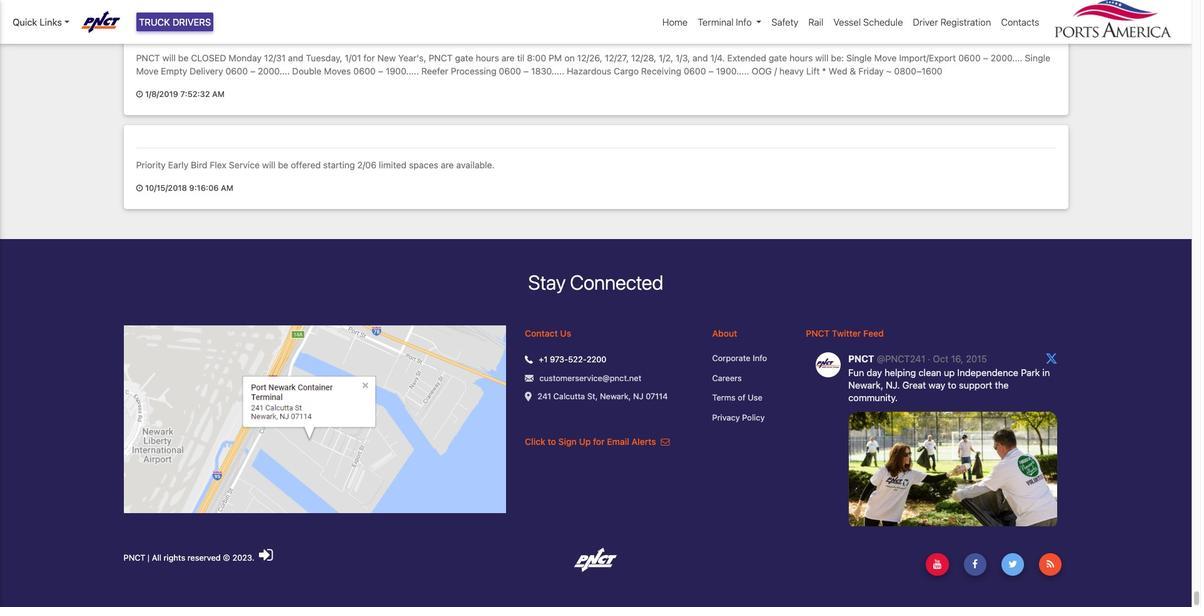 Task type: vqa. For each thing, say whether or not it's contained in the screenshot.
spaces at the left top of page
yes



Task type: describe. For each thing, give the bounding box(es) containing it.
12/27,
[[605, 52, 629, 63]]

pnct for pnct | all rights reserved © 2023.
[[124, 553, 145, 563]]

clock o image for pnct will be closed monday 12/31 and tuesday, 1/01 for new year's,  pnct gate hours are til 8:00 pm on 12/26, 12/27, 12/28, 1/2, 1/3, and 1/4.  extended gate hours will be: single move import/export 0600 – 2000.... single move empty delivery 0600 – 2000.... double moves 0600 – 1900..... reefer processing 0600 – 1830.....  hazardous cargo receiving 0600 – 1900..... oog / heavy lift * wed & friday ~ 0800–1600
[[136, 91, 143, 99]]

schedule
[[864, 16, 904, 28]]

terminal
[[698, 16, 734, 28]]

careers
[[713, 373, 742, 383]]

cargo
[[614, 66, 639, 76]]

starting
[[323, 160, 355, 170]]

2 1900..... from the left
[[716, 66, 750, 76]]

st,
[[588, 391, 598, 401]]

policy
[[743, 412, 765, 422]]

calcutta
[[554, 391, 585, 401]]

receiving
[[642, 66, 682, 76]]

07114
[[646, 391, 668, 401]]

12/28,
[[632, 52, 657, 63]]

safety link
[[767, 10, 804, 34]]

terminal info link
[[693, 10, 767, 34]]

1 horizontal spatial will
[[262, 160, 276, 170]]

click
[[525, 436, 546, 447]]

be inside pnct will be closed monday 12/31 and tuesday, 1/01 for new year's,  pnct gate hours are til 8:00 pm on 12/26, 12/27, 12/28, 1/2, 1/3, and 1/4.  extended gate hours will be: single move import/export 0600 – 2000.... single move empty delivery 0600 – 2000.... double moves 0600 – 1900..... reefer processing 0600 – 1830.....  hazardous cargo receiving 0600 – 1900..... oog / heavy lift * wed & friday ~ 0800–1600
[[178, 52, 189, 63]]

0 horizontal spatial will
[[162, 52, 176, 63]]

email
[[607, 436, 630, 447]]

rail
[[809, 16, 824, 28]]

pm
[[549, 52, 562, 63]]

truck drivers link
[[136, 12, 214, 32]]

home
[[663, 16, 688, 28]]

feed
[[864, 328, 884, 339]]

1 horizontal spatial be
[[278, 160, 289, 170]]

rights
[[164, 553, 185, 563]]

pnct twitter feed
[[806, 328, 884, 339]]

corporate info link
[[713, 352, 788, 365]]

1 and from the left
[[288, 52, 304, 63]]

241 calcutta st, newark, nj 07114 link
[[538, 391, 668, 403]]

lift
[[807, 66, 820, 76]]

1 gate from the left
[[455, 52, 474, 63]]

am for flex
[[221, 183, 234, 192]]

1 vertical spatial are
[[441, 160, 454, 170]]

about
[[713, 328, 738, 339]]

0600 down 1/01
[[354, 66, 376, 76]]

wed
[[829, 66, 848, 76]]

2 gate from the left
[[769, 52, 788, 63]]

0600 down til
[[499, 66, 521, 76]]

1830.....
[[531, 66, 565, 76]]

+1 973-522-2200 link
[[539, 354, 607, 366]]

tuesday,
[[306, 52, 343, 63]]

home link
[[658, 10, 693, 34]]

+1 973-522-2200
[[539, 354, 607, 364]]

241
[[538, 391, 552, 401]]

flex
[[210, 160, 227, 170]]

+1
[[539, 354, 548, 364]]

2 horizontal spatial will
[[816, 52, 829, 63]]

0800–1600
[[895, 66, 943, 76]]

clock o image for priority early bird flex service will be offered starting 2/06 limited spaces are available.
[[136, 184, 143, 192]]

12/26,
[[578, 52, 603, 63]]

priority
[[136, 160, 166, 170]]

0 vertical spatial move
[[875, 52, 897, 63]]

truck drivers
[[139, 16, 211, 28]]

2 single from the left
[[1026, 52, 1051, 63]]

limited
[[379, 160, 407, 170]]

1 1900..... from the left
[[386, 66, 419, 76]]

2/06
[[358, 160, 377, 170]]

2 and from the left
[[693, 52, 708, 63]]

10/15/2018
[[145, 183, 187, 192]]

to
[[548, 436, 556, 447]]

double
[[292, 66, 322, 76]]

2200
[[587, 354, 607, 364]]

*
[[823, 66, 827, 76]]

8:00
[[527, 52, 547, 63]]

priority early bird flex service will be offered starting 2/06 limited spaces are available.
[[136, 160, 495, 170]]

offered
[[291, 160, 321, 170]]

privacy
[[713, 412, 740, 422]]

all
[[152, 553, 161, 563]]

0600 down registration
[[959, 52, 981, 63]]

sign
[[559, 436, 577, 447]]

1 single from the left
[[847, 52, 872, 63]]

til
[[517, 52, 525, 63]]

/
[[775, 66, 778, 76]]

1 hours from the left
[[476, 52, 499, 63]]

driver registration link
[[909, 10, 997, 34]]

heavy
[[780, 66, 804, 76]]

– down "monday"
[[250, 66, 256, 76]]

– down registration
[[984, 52, 989, 63]]

are inside pnct will be closed monday 12/31 and tuesday, 1/01 for new year's,  pnct gate hours are til 8:00 pm on 12/26, 12/27, 12/28, 1/2, 1/3, and 1/4.  extended gate hours will be: single move import/export 0600 – 2000.... single move empty delivery 0600 – 2000.... double moves 0600 – 1900..... reefer processing 0600 – 1830.....  hazardous cargo receiving 0600 – 1900..... oog / heavy lift * wed & friday ~ 0800–1600
[[502, 52, 515, 63]]

driver
[[914, 16, 939, 28]]

extended
[[728, 52, 767, 63]]

vessel
[[834, 16, 861, 28]]

newark,
[[600, 391, 631, 401]]

am for closed
[[212, 89, 225, 99]]

truck
[[139, 16, 170, 28]]

of
[[738, 393, 746, 403]]

bird
[[191, 160, 208, 170]]

customerservice@pnct.net link
[[540, 372, 642, 384]]

nj
[[634, 391, 644, 401]]

0 horizontal spatial move
[[136, 66, 159, 76]]

processing
[[451, 66, 497, 76]]

quick links link
[[13, 15, 69, 29]]

1/3,
[[676, 52, 691, 63]]

241 calcutta st, newark, nj 07114
[[538, 391, 668, 401]]



Task type: locate. For each thing, give the bounding box(es) containing it.
pnct will be closed monday 12/31 and tuesday, 1/01 for new year's,  pnct gate hours are til 8:00 pm on 12/26, 12/27, 12/28, 1/2, 1/3, and 1/4.  extended gate hours will be: single move import/export 0600 – 2000.... single move empty delivery 0600 – 2000.... double moves 0600 – 1900..... reefer processing 0600 – 1830.....  hazardous cargo receiving 0600 – 1900..... oog / heavy lift * wed & friday ~ 0800–1600
[[136, 52, 1051, 76]]

1900..... down year's,
[[386, 66, 419, 76]]

0 horizontal spatial be
[[178, 52, 189, 63]]

on
[[565, 52, 575, 63]]

1 clock o image from the top
[[136, 91, 143, 99]]

0 horizontal spatial single
[[847, 52, 872, 63]]

0600 down 1/3, on the right top of the page
[[684, 66, 706, 76]]

reefer
[[422, 66, 449, 76]]

1 horizontal spatial gate
[[769, 52, 788, 63]]

links
[[40, 16, 62, 28]]

single
[[847, 52, 872, 63], [1026, 52, 1051, 63]]

be up empty
[[178, 52, 189, 63]]

522-
[[568, 354, 587, 364]]

info for corporate info
[[753, 353, 768, 363]]

drivers
[[173, 16, 211, 28]]

– down til
[[524, 66, 529, 76]]

1 horizontal spatial single
[[1026, 52, 1051, 63]]

gate up /
[[769, 52, 788, 63]]

|
[[148, 553, 150, 563]]

moves
[[324, 66, 351, 76]]

1 vertical spatial clock o image
[[136, 184, 143, 192]]

0 horizontal spatial gate
[[455, 52, 474, 63]]

service
[[229, 160, 260, 170]]

1 horizontal spatial 1900.....
[[716, 66, 750, 76]]

1 horizontal spatial info
[[753, 353, 768, 363]]

1 vertical spatial 2000....
[[258, 66, 290, 76]]

gate
[[455, 52, 474, 63], [769, 52, 788, 63]]

and left '1/4.'
[[693, 52, 708, 63]]

driver registration
[[914, 16, 992, 28]]

pnct down truck
[[136, 52, 160, 63]]

~
[[887, 66, 892, 76]]

stay
[[529, 270, 566, 294]]

0 horizontal spatial 1900.....
[[386, 66, 419, 76]]

1 horizontal spatial hours
[[790, 52, 813, 63]]

pnct for pnct twitter feed
[[806, 328, 830, 339]]

1 horizontal spatial and
[[693, 52, 708, 63]]

privacy policy link
[[713, 412, 788, 424]]

be left offered
[[278, 160, 289, 170]]

for right 1/01
[[364, 52, 375, 63]]

new
[[378, 52, 396, 63]]

privacy policy
[[713, 412, 765, 422]]

year's,
[[399, 52, 427, 63]]

– down '1/4.'
[[709, 66, 714, 76]]

single up &
[[847, 52, 872, 63]]

1 vertical spatial be
[[278, 160, 289, 170]]

will up empty
[[162, 52, 176, 63]]

up
[[579, 436, 591, 447]]

info for terminal info
[[736, 16, 752, 28]]

terminal info
[[698, 16, 752, 28]]

twitter
[[832, 328, 862, 339]]

0 vertical spatial 2000....
[[991, 52, 1023, 63]]

2000.... down contacts link
[[991, 52, 1023, 63]]

terms of use
[[713, 393, 763, 403]]

info up careers link
[[753, 353, 768, 363]]

1 horizontal spatial for
[[593, 436, 605, 447]]

1 horizontal spatial 2000....
[[991, 52, 1023, 63]]

2 hours from the left
[[790, 52, 813, 63]]

2 clock o image from the top
[[136, 184, 143, 192]]

for
[[364, 52, 375, 63], [593, 436, 605, 447]]

0600 down "monday"
[[226, 66, 248, 76]]

hazardous
[[567, 66, 612, 76]]

move left empty
[[136, 66, 159, 76]]

import/export
[[900, 52, 957, 63]]

0600
[[959, 52, 981, 63], [226, 66, 248, 76], [354, 66, 376, 76], [499, 66, 521, 76], [684, 66, 706, 76]]

vessel schedule
[[834, 16, 904, 28]]

are left til
[[502, 52, 515, 63]]

1 vertical spatial for
[[593, 436, 605, 447]]

rail link
[[804, 10, 829, 34]]

&
[[850, 66, 857, 76]]

will up *
[[816, 52, 829, 63]]

for inside pnct will be closed monday 12/31 and tuesday, 1/01 for new year's,  pnct gate hours are til 8:00 pm on 12/26, 12/27, 12/28, 1/2, 1/3, and 1/4.  extended gate hours will be: single move import/export 0600 – 2000.... single move empty delivery 0600 – 2000.... double moves 0600 – 1900..... reefer processing 0600 – 1830.....  hazardous cargo receiving 0600 – 1900..... oog / heavy lift * wed & friday ~ 0800–1600
[[364, 52, 375, 63]]

0 horizontal spatial 2000....
[[258, 66, 290, 76]]

0 horizontal spatial info
[[736, 16, 752, 28]]

be:
[[832, 52, 845, 63]]

2000.... down the 12/31
[[258, 66, 290, 76]]

1/01
[[345, 52, 361, 63]]

careers link
[[713, 372, 788, 384]]

pnct left |
[[124, 553, 145, 563]]

am right the 7:52:32
[[212, 89, 225, 99]]

clock o image down priority
[[136, 184, 143, 192]]

12/31
[[264, 52, 286, 63]]

1/4.
[[711, 52, 725, 63]]

contact
[[525, 328, 558, 339]]

0 vertical spatial clock o image
[[136, 91, 143, 99]]

available.
[[457, 160, 495, 170]]

move up ~
[[875, 52, 897, 63]]

2023.
[[233, 553, 254, 563]]

0 horizontal spatial for
[[364, 52, 375, 63]]

will
[[162, 52, 176, 63], [816, 52, 829, 63], [262, 160, 276, 170]]

7:52:32
[[180, 89, 210, 99]]

quick links
[[13, 16, 62, 28]]

0 vertical spatial are
[[502, 52, 515, 63]]

single down contacts link
[[1026, 52, 1051, 63]]

1/8/2019
[[145, 89, 178, 99]]

pnct left twitter
[[806, 328, 830, 339]]

0 horizontal spatial hours
[[476, 52, 499, 63]]

clock o image
[[136, 91, 143, 99], [136, 184, 143, 192]]

closed
[[191, 52, 226, 63]]

pnct | all rights reserved © 2023.
[[124, 553, 257, 563]]

– down new
[[378, 66, 383, 76]]

registration
[[941, 16, 992, 28]]

terms of use link
[[713, 392, 788, 404]]

delivery
[[190, 66, 223, 76]]

sign in image
[[259, 547, 273, 563]]

1900.....
[[386, 66, 419, 76], [716, 66, 750, 76]]

connected
[[570, 270, 664, 294]]

1900..... down extended
[[716, 66, 750, 76]]

2000....
[[991, 52, 1023, 63], [258, 66, 290, 76]]

0 vertical spatial info
[[736, 16, 752, 28]]

contact us
[[525, 328, 572, 339]]

and up double
[[288, 52, 304, 63]]

clock o image left 1/8/2019
[[136, 91, 143, 99]]

©
[[223, 553, 230, 563]]

early
[[168, 160, 189, 170]]

0 vertical spatial am
[[212, 89, 225, 99]]

hours
[[476, 52, 499, 63], [790, 52, 813, 63]]

click to sign up for email alerts
[[525, 436, 659, 447]]

hours up processing
[[476, 52, 499, 63]]

am
[[212, 89, 225, 99], [221, 183, 234, 192]]

will right service
[[262, 160, 276, 170]]

are right spaces
[[441, 160, 454, 170]]

corporate
[[713, 353, 751, 363]]

1 vertical spatial move
[[136, 66, 159, 76]]

0 vertical spatial for
[[364, 52, 375, 63]]

customerservice@pnct.net
[[540, 373, 642, 383]]

1 vertical spatial info
[[753, 353, 768, 363]]

gate up processing
[[455, 52, 474, 63]]

973-
[[550, 354, 569, 364]]

info
[[736, 16, 752, 28], [753, 353, 768, 363]]

1/8/2019 7:52:32 am
[[143, 89, 225, 99]]

us
[[560, 328, 572, 339]]

0 horizontal spatial are
[[441, 160, 454, 170]]

safety
[[772, 16, 799, 28]]

click to sign up for email alerts link
[[525, 436, 670, 447]]

1 horizontal spatial are
[[502, 52, 515, 63]]

for right up at left bottom
[[593, 436, 605, 447]]

1 vertical spatial am
[[221, 183, 234, 192]]

0 horizontal spatial and
[[288, 52, 304, 63]]

use
[[748, 393, 763, 403]]

hours up heavy
[[790, 52, 813, 63]]

reserved
[[188, 553, 221, 563]]

info right terminal
[[736, 16, 752, 28]]

terms
[[713, 393, 736, 403]]

pnct for pnct will be closed monday 12/31 and tuesday, 1/01 for new year's,  pnct gate hours are til 8:00 pm on 12/26, 12/27, 12/28, 1/2, 1/3, and 1/4.  extended gate hours will be: single move import/export 0600 – 2000.... single move empty delivery 0600 – 2000.... double moves 0600 – 1900..... reefer processing 0600 – 1830.....  hazardous cargo receiving 0600 – 1900..... oog / heavy lift * wed & friday ~ 0800–1600
[[136, 52, 160, 63]]

contacts link
[[997, 10, 1045, 34]]

vessel schedule link
[[829, 10, 909, 34]]

envelope o image
[[661, 438, 670, 446]]

spaces
[[409, 160, 439, 170]]

1 horizontal spatial move
[[875, 52, 897, 63]]

pnct up reefer at top
[[429, 52, 453, 63]]

am right 9:16:06
[[221, 183, 234, 192]]

0 vertical spatial be
[[178, 52, 189, 63]]

stay connected
[[529, 270, 664, 294]]



